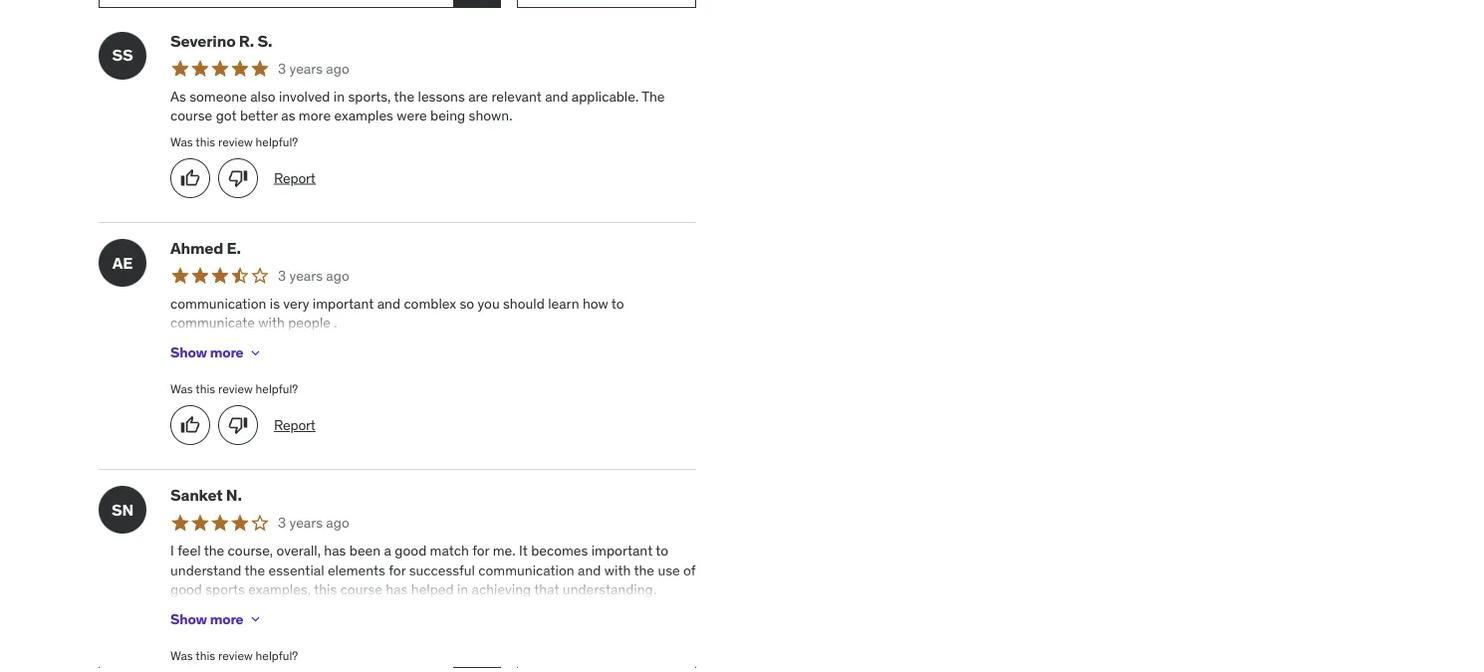 Task type: describe. For each thing, give the bounding box(es) containing it.
ahmed e.
[[170, 238, 241, 258]]

you
[[478, 295, 500, 312]]

and inside i feel the course, overall, has been a good match for me. it becomes important to understand the essential elements for successful communication and with the use of good sports examples, this course has helped in achieving that understanding.
[[578, 561, 601, 579]]

were
[[397, 107, 427, 125]]

this up mark as helpful icon in the left of the page
[[196, 134, 215, 150]]

1 horizontal spatial for
[[472, 542, 489, 560]]

overall,
[[277, 542, 321, 560]]

becomes
[[531, 542, 588, 560]]

how
[[583, 295, 608, 312]]

are
[[468, 87, 488, 105]]

review for e.
[[218, 381, 253, 397]]

communicate
[[170, 314, 255, 332]]

i
[[170, 542, 174, 560]]

sports
[[205, 581, 245, 599]]

examples,
[[248, 581, 311, 599]]

important inside i feel the course, overall, has been a good match for me. it becomes important to understand the essential elements for successful communication and with the use of good sports examples, this course has helped in achieving that understanding.
[[591, 542, 653, 560]]

communication inside i feel the course, overall, has been a good match for me. it becomes important to understand the essential elements for successful communication and with the use of good sports examples, this course has helped in achieving that understanding.
[[478, 561, 574, 579]]

this up mark as helpful image
[[196, 381, 215, 397]]

also
[[250, 87, 276, 105]]

1 horizontal spatial good
[[395, 542, 427, 560]]

communication is very important and comblex so you should learn how to communicate with people .
[[170, 295, 624, 332]]

very
[[283, 295, 309, 312]]

years for sanket n.
[[289, 514, 323, 532]]

more inside as someone also involved in sports, the lessons are relevant and applicable. the course got better as more examples were being shown.
[[299, 107, 331, 125]]

was for ss
[[170, 134, 193, 150]]

0 horizontal spatial good
[[170, 581, 202, 599]]

was this review helpful? for e.
[[170, 381, 298, 397]]

0 horizontal spatial has
[[324, 542, 346, 560]]

show more for sanket
[[170, 610, 243, 628]]

years for severino r. s.
[[289, 59, 323, 77]]

as someone also involved in sports, the lessons are relevant and applicable. the course got better as more examples were being shown.
[[170, 87, 665, 125]]

report for ahmed e.
[[274, 416, 315, 434]]

relevant
[[492, 87, 542, 105]]

3 years ago for severino r. s.
[[278, 59, 349, 77]]

show for ae
[[170, 344, 207, 362]]

was this review helpful? for r.
[[170, 134, 298, 150]]

the
[[642, 87, 665, 105]]

.
[[334, 314, 337, 332]]

a
[[384, 542, 391, 560]]

use
[[658, 561, 680, 579]]

i feel the course, overall, has been a good match for me. it becomes important to understand the essential elements for successful communication and with the use of good sports examples, this course has helped in achieving that understanding.
[[170, 542, 696, 599]]

someone
[[189, 87, 247, 105]]

sanket
[[170, 485, 223, 506]]

3 years ago for sanket n.
[[278, 514, 349, 532]]

helpful? for severino r. s.
[[256, 134, 298, 150]]

report button for severino r. s.
[[274, 168, 315, 188]]

better
[[240, 107, 278, 125]]

ss
[[112, 45, 133, 65]]

ago for sanket n.
[[326, 514, 349, 532]]

more for n.
[[210, 610, 243, 628]]

in inside i feel the course, overall, has been a good match for me. it becomes important to understand the essential elements for successful communication and with the use of good sports examples, this course has helped in achieving that understanding.
[[457, 581, 468, 599]]

elements
[[328, 561, 385, 579]]

the up understand
[[204, 542, 224, 560]]

helped
[[411, 581, 454, 599]]

with inside i feel the course, overall, has been a good match for me. it becomes important to understand the essential elements for successful communication and with the use of good sports examples, this course has helped in achieving that understanding.
[[604, 561, 631, 579]]

review for r.
[[218, 134, 253, 150]]

years for ahmed e.
[[289, 267, 323, 285]]

0 horizontal spatial for
[[389, 561, 406, 579]]

is
[[270, 295, 280, 312]]

feel
[[177, 542, 201, 560]]

communication inside communication is very important and comblex so you should learn how to communicate with people .
[[170, 295, 266, 312]]

sports,
[[348, 87, 391, 105]]

mark as unhelpful image for e.
[[228, 416, 248, 435]]

as
[[281, 107, 295, 125]]

essential
[[269, 561, 324, 579]]

3 was this review helpful? from the top
[[170, 648, 298, 664]]

to inside communication is very important and comblex so you should learn how to communicate with people .
[[612, 295, 624, 312]]

learn
[[548, 295, 579, 312]]

ago for severino r. s.
[[326, 59, 349, 77]]

show more button for sanket
[[170, 600, 263, 640]]

s.
[[257, 31, 272, 51]]

e.
[[227, 238, 241, 258]]

ahmed
[[170, 238, 223, 258]]

severino
[[170, 31, 236, 51]]



Task type: locate. For each thing, give the bounding box(es) containing it.
0 vertical spatial report
[[274, 169, 315, 187]]

2 vertical spatial 3 years ago
[[278, 514, 349, 532]]

1 vertical spatial mark as unhelpful image
[[228, 416, 248, 435]]

ago up elements
[[326, 514, 349, 532]]

0 vertical spatial in
[[334, 87, 345, 105]]

1 vertical spatial report button
[[274, 416, 315, 435]]

show down sports
[[170, 610, 207, 628]]

0 vertical spatial show
[[170, 344, 207, 362]]

more left xsmall image on the bottom of the page
[[210, 610, 243, 628]]

and inside communication is very important and comblex so you should learn how to communicate with people .
[[377, 295, 400, 312]]

to inside i feel the course, overall, has been a good match for me. it becomes important to understand the essential elements for successful communication and with the use of good sports examples, this course has helped in achieving that understanding.
[[656, 542, 668, 560]]

0 vertical spatial show more
[[170, 344, 243, 362]]

for left me.
[[472, 542, 489, 560]]

show more down the communicate
[[170, 344, 243, 362]]

has up elements
[[324, 542, 346, 560]]

mark as unhelpful image right mark as helpful icon in the left of the page
[[228, 168, 248, 188]]

ae
[[112, 252, 133, 273]]

me.
[[493, 542, 516, 560]]

to right how
[[612, 295, 624, 312]]

so
[[460, 295, 474, 312]]

it
[[519, 542, 528, 560]]

show more button down the communicate
[[170, 333, 263, 373]]

0 vertical spatial to
[[612, 295, 624, 312]]

the inside as someone also involved in sports, the lessons are relevant and applicable. the course got better as more examples were being shown.
[[394, 87, 415, 105]]

ago
[[326, 59, 349, 77], [326, 267, 349, 285], [326, 514, 349, 532]]

2 show more from the top
[[170, 610, 243, 628]]

and right relevant
[[545, 87, 568, 105]]

helpful? down xsmall image on the bottom of the page
[[256, 648, 298, 664]]

0 vertical spatial show more button
[[170, 333, 263, 373]]

2 show from the top
[[170, 610, 207, 628]]

has
[[324, 542, 346, 560], [386, 581, 408, 599]]

1 horizontal spatial in
[[457, 581, 468, 599]]

been
[[349, 542, 381, 560]]

with inside communication is very important and comblex so you should learn how to communicate with people .
[[258, 314, 285, 332]]

0 vertical spatial was this review helpful?
[[170, 134, 298, 150]]

mark as helpful image
[[180, 168, 200, 188]]

1 horizontal spatial to
[[656, 542, 668, 560]]

1 vertical spatial and
[[377, 295, 400, 312]]

course
[[170, 107, 212, 125], [340, 581, 382, 599]]

2 vertical spatial more
[[210, 610, 243, 628]]

for down a
[[389, 561, 406, 579]]

3 ago from the top
[[326, 514, 349, 532]]

0 horizontal spatial to
[[612, 295, 624, 312]]

communication up the communicate
[[170, 295, 266, 312]]

3
[[278, 59, 286, 77], [278, 267, 286, 285], [278, 514, 286, 532]]

1 ago from the top
[[326, 59, 349, 77]]

show
[[170, 344, 207, 362], [170, 610, 207, 628]]

2 vertical spatial review
[[218, 648, 253, 664]]

that
[[534, 581, 559, 599]]

good down understand
[[170, 581, 202, 599]]

helpful? for ahmed e.
[[256, 381, 298, 397]]

course down "as"
[[170, 107, 212, 125]]

1 show more button from the top
[[170, 333, 263, 373]]

more down 'involved'
[[299, 107, 331, 125]]

and inside as someone also involved in sports, the lessons are relevant and applicable. the course got better as more examples were being shown.
[[545, 87, 568, 105]]

was this review helpful?
[[170, 134, 298, 150], [170, 381, 298, 397], [170, 648, 298, 664]]

1 helpful? from the top
[[256, 134, 298, 150]]

2 horizontal spatial and
[[578, 561, 601, 579]]

3 was from the top
[[170, 648, 193, 664]]

in left sports,
[[334, 87, 345, 105]]

Search reviews text field
[[99, 0, 453, 8]]

show more
[[170, 344, 243, 362], [170, 610, 243, 628]]

1 vertical spatial show
[[170, 610, 207, 628]]

0 vertical spatial has
[[324, 542, 346, 560]]

report button for ahmed e.
[[274, 416, 315, 435]]

important
[[313, 295, 374, 312], [591, 542, 653, 560]]

1 vertical spatial show more
[[170, 610, 243, 628]]

in down successful on the bottom of the page
[[457, 581, 468, 599]]

to
[[612, 295, 624, 312], [656, 542, 668, 560]]

3 up 'involved'
[[278, 59, 286, 77]]

3 for sanket n.
[[278, 514, 286, 532]]

show more button down sports
[[170, 600, 263, 640]]

2 was this review helpful? from the top
[[170, 381, 298, 397]]

has left 'helped'
[[386, 581, 408, 599]]

2 was from the top
[[170, 381, 193, 397]]

3 up overall,
[[278, 514, 286, 532]]

in
[[334, 87, 345, 105], [457, 581, 468, 599]]

1 horizontal spatial communication
[[478, 561, 574, 579]]

sn
[[112, 500, 134, 520]]

report for severino r. s.
[[274, 169, 315, 187]]

2 report button from the top
[[274, 416, 315, 435]]

examples
[[334, 107, 393, 125]]

2 vertical spatial 3
[[278, 514, 286, 532]]

0 vertical spatial report button
[[274, 168, 315, 188]]

3 years ago up the very
[[278, 267, 349, 285]]

0 vertical spatial helpful?
[[256, 134, 298, 150]]

2 show more button from the top
[[170, 600, 263, 640]]

1 vertical spatial good
[[170, 581, 202, 599]]

1 years from the top
[[289, 59, 323, 77]]

was this review helpful? down xsmall image on the bottom of the page
[[170, 648, 298, 664]]

important inside communication is very important and comblex so you should learn how to communicate with people .
[[313, 295, 374, 312]]

course down elements
[[340, 581, 382, 599]]

2 report from the top
[[274, 416, 315, 434]]

1 vertical spatial to
[[656, 542, 668, 560]]

review
[[218, 134, 253, 150], [218, 381, 253, 397], [218, 648, 253, 664]]

mark as unhelpful image
[[228, 168, 248, 188], [228, 416, 248, 435]]

0 horizontal spatial important
[[313, 295, 374, 312]]

course inside i feel the course, overall, has been a good match for me. it becomes important to understand the essential elements for successful communication and with the use of good sports examples, this course has helped in achieving that understanding.
[[340, 581, 382, 599]]

important up 'understanding.'
[[591, 542, 653, 560]]

was this review helpful? down xsmall icon
[[170, 381, 298, 397]]

1 horizontal spatial important
[[591, 542, 653, 560]]

years
[[289, 59, 323, 77], [289, 267, 323, 285], [289, 514, 323, 532]]

and left comblex
[[377, 295, 400, 312]]

severino r. s.
[[170, 31, 272, 51]]

lessons
[[418, 87, 465, 105]]

2 review from the top
[[218, 381, 253, 397]]

in inside as someone also involved in sports, the lessons are relevant and applicable. the course got better as more examples were being shown.
[[334, 87, 345, 105]]

with
[[258, 314, 285, 332], [604, 561, 631, 579]]

1 show from the top
[[170, 344, 207, 362]]

0 vertical spatial and
[[545, 87, 568, 105]]

mark as helpful image
[[180, 416, 200, 435]]

3 3 years ago from the top
[[278, 514, 349, 532]]

show more button
[[170, 333, 263, 373], [170, 600, 263, 640]]

3 years from the top
[[289, 514, 323, 532]]

0 horizontal spatial communication
[[170, 295, 266, 312]]

the
[[394, 87, 415, 105], [204, 542, 224, 560], [245, 561, 265, 579], [634, 561, 654, 579]]

1 horizontal spatial course
[[340, 581, 382, 599]]

mark as unhelpful image right mark as helpful image
[[228, 416, 248, 435]]

shown.
[[469, 107, 513, 125]]

good right a
[[395, 542, 427, 560]]

good
[[395, 542, 427, 560], [170, 581, 202, 599]]

review down got
[[218, 134, 253, 150]]

this
[[196, 134, 215, 150], [196, 381, 215, 397], [314, 581, 337, 599], [196, 648, 215, 664]]

successful
[[409, 561, 475, 579]]

3 up is
[[278, 267, 286, 285]]

2 vertical spatial ago
[[326, 514, 349, 532]]

1 vertical spatial years
[[289, 267, 323, 285]]

and
[[545, 87, 568, 105], [377, 295, 400, 312], [578, 561, 601, 579]]

communication
[[170, 295, 266, 312], [478, 561, 574, 579]]

should
[[503, 295, 545, 312]]

1 3 years ago from the top
[[278, 59, 349, 77]]

1 horizontal spatial and
[[545, 87, 568, 105]]

more for e.
[[210, 344, 243, 362]]

the up were
[[394, 87, 415, 105]]

of
[[683, 561, 696, 579]]

1 vertical spatial was this review helpful?
[[170, 381, 298, 397]]

involved
[[279, 87, 330, 105]]

0 vertical spatial review
[[218, 134, 253, 150]]

2 3 years ago from the top
[[278, 267, 349, 285]]

course inside as someone also involved in sports, the lessons are relevant and applicable. the course got better as more examples were being shown.
[[170, 107, 212, 125]]

0 vertical spatial communication
[[170, 295, 266, 312]]

was up mark as helpful icon in the left of the page
[[170, 134, 193, 150]]

1 vertical spatial communication
[[478, 561, 574, 579]]

0 vertical spatial 3
[[278, 59, 286, 77]]

was down understand
[[170, 648, 193, 664]]

3 review from the top
[[218, 648, 253, 664]]

3 3 from the top
[[278, 514, 286, 532]]

review down xsmall icon
[[218, 381, 253, 397]]

3 helpful? from the top
[[256, 648, 298, 664]]

helpful? down xsmall icon
[[256, 381, 298, 397]]

n.
[[226, 485, 242, 506]]

course,
[[228, 542, 273, 560]]

1 vertical spatial report
[[274, 416, 315, 434]]

2 ago from the top
[[326, 267, 349, 285]]

and up 'understanding.'
[[578, 561, 601, 579]]

1 vertical spatial ago
[[326, 267, 349, 285]]

report button
[[274, 168, 315, 188], [274, 416, 315, 435]]

1 vertical spatial has
[[386, 581, 408, 599]]

for
[[472, 542, 489, 560], [389, 561, 406, 579]]

this inside i feel the course, overall, has been a good match for me. it becomes important to understand the essential elements for successful communication and with the use of good sports examples, this course has helped in achieving that understanding.
[[314, 581, 337, 599]]

to up use
[[656, 542, 668, 560]]

comblex
[[404, 295, 456, 312]]

0 vertical spatial was
[[170, 134, 193, 150]]

xsmall image
[[247, 612, 263, 628]]

years up the very
[[289, 267, 323, 285]]

was up mark as helpful image
[[170, 381, 193, 397]]

1 vertical spatial was
[[170, 381, 193, 397]]

sanket n.
[[170, 485, 242, 506]]

show more button for ahmed
[[170, 333, 263, 373]]

2 vertical spatial and
[[578, 561, 601, 579]]

with up 'understanding.'
[[604, 561, 631, 579]]

1 vertical spatial with
[[604, 561, 631, 579]]

1 horizontal spatial has
[[386, 581, 408, 599]]

important up .
[[313, 295, 374, 312]]

2 mark as unhelpful image from the top
[[228, 416, 248, 435]]

2 vertical spatial was
[[170, 648, 193, 664]]

helpful? down as
[[256, 134, 298, 150]]

show down the communicate
[[170, 344, 207, 362]]

0 vertical spatial course
[[170, 107, 212, 125]]

2 vertical spatial years
[[289, 514, 323, 532]]

r.
[[239, 31, 254, 51]]

1 show more from the top
[[170, 344, 243, 362]]

1 vertical spatial review
[[218, 381, 253, 397]]

3 for ahmed e.
[[278, 267, 286, 285]]

1 report button from the top
[[274, 168, 315, 188]]

achieving
[[472, 581, 531, 599]]

1 horizontal spatial with
[[604, 561, 631, 579]]

match
[[430, 542, 469, 560]]

was for ae
[[170, 381, 193, 397]]

years up 'involved'
[[289, 59, 323, 77]]

0 horizontal spatial with
[[258, 314, 285, 332]]

review down xsmall image on the bottom of the page
[[218, 648, 253, 664]]

as
[[170, 87, 186, 105]]

helpful?
[[256, 134, 298, 150], [256, 381, 298, 397], [256, 648, 298, 664]]

more left xsmall icon
[[210, 344, 243, 362]]

got
[[216, 107, 237, 125]]

show more for ahmed
[[170, 344, 243, 362]]

0 vertical spatial for
[[472, 542, 489, 560]]

3 years ago for ahmed e.
[[278, 267, 349, 285]]

0 vertical spatial 3 years ago
[[278, 59, 349, 77]]

0 vertical spatial with
[[258, 314, 285, 332]]

ago for ahmed e.
[[326, 267, 349, 285]]

2 3 from the top
[[278, 267, 286, 285]]

1 vertical spatial 3
[[278, 267, 286, 285]]

0 vertical spatial good
[[395, 542, 427, 560]]

1 was this review helpful? from the top
[[170, 134, 298, 150]]

2 years from the top
[[289, 267, 323, 285]]

this down essential
[[314, 581, 337, 599]]

0 vertical spatial years
[[289, 59, 323, 77]]

1 vertical spatial course
[[340, 581, 382, 599]]

understanding.
[[563, 581, 656, 599]]

show more down sports
[[170, 610, 243, 628]]

0 horizontal spatial and
[[377, 295, 400, 312]]

2 vertical spatial helpful?
[[256, 648, 298, 664]]

3 years ago
[[278, 59, 349, 77], [278, 267, 349, 285], [278, 514, 349, 532]]

1 review from the top
[[218, 134, 253, 150]]

2 helpful? from the top
[[256, 381, 298, 397]]

being
[[430, 107, 465, 125]]

0 horizontal spatial in
[[334, 87, 345, 105]]

communication down it
[[478, 561, 574, 579]]

1 vertical spatial 3 years ago
[[278, 267, 349, 285]]

people
[[288, 314, 331, 332]]

more
[[299, 107, 331, 125], [210, 344, 243, 362], [210, 610, 243, 628]]

1 vertical spatial more
[[210, 344, 243, 362]]

1 report from the top
[[274, 169, 315, 187]]

3 for severino r. s.
[[278, 59, 286, 77]]

0 horizontal spatial course
[[170, 107, 212, 125]]

1 vertical spatial for
[[389, 561, 406, 579]]

2 vertical spatial was this review helpful?
[[170, 648, 298, 664]]

applicable.
[[572, 87, 639, 105]]

1 vertical spatial show more button
[[170, 600, 263, 640]]

1 mark as unhelpful image from the top
[[228, 168, 248, 188]]

was this review helpful? down got
[[170, 134, 298, 150]]

0 vertical spatial important
[[313, 295, 374, 312]]

mark as unhelpful image for r.
[[228, 168, 248, 188]]

0 vertical spatial ago
[[326, 59, 349, 77]]

with down is
[[258, 314, 285, 332]]

1 vertical spatial in
[[457, 581, 468, 599]]

understand
[[170, 561, 242, 579]]

the down course,
[[245, 561, 265, 579]]

0 vertical spatial mark as unhelpful image
[[228, 168, 248, 188]]

1 vertical spatial important
[[591, 542, 653, 560]]

years up overall,
[[289, 514, 323, 532]]

3 years ago up overall,
[[278, 514, 349, 532]]

ago up sports,
[[326, 59, 349, 77]]

1 was from the top
[[170, 134, 193, 150]]

1 vertical spatial helpful?
[[256, 381, 298, 397]]

1 3 from the top
[[278, 59, 286, 77]]

this down sports
[[196, 648, 215, 664]]

the left use
[[634, 561, 654, 579]]

ago up .
[[326, 267, 349, 285]]

0 vertical spatial more
[[299, 107, 331, 125]]

report
[[274, 169, 315, 187], [274, 416, 315, 434]]

show for sn
[[170, 610, 207, 628]]

3 years ago up 'involved'
[[278, 59, 349, 77]]

xsmall image
[[247, 345, 263, 361]]

was
[[170, 134, 193, 150], [170, 381, 193, 397], [170, 648, 193, 664]]



Task type: vqa. For each thing, say whether or not it's contained in the screenshot.
rightmost the good
yes



